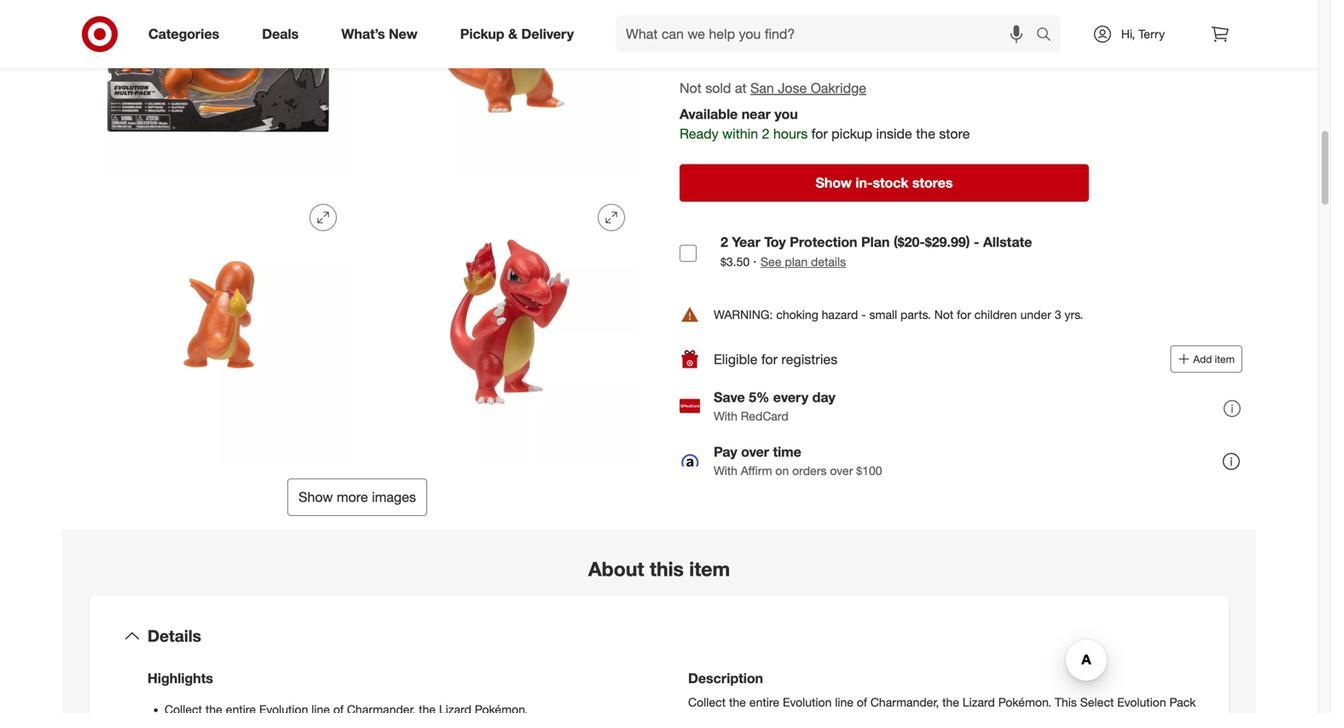 Task type: locate. For each thing, give the bounding box(es) containing it.
show more images
[[299, 489, 416, 506]]

0 horizontal spatial show
[[299, 489, 333, 506]]

with down pay
[[714, 463, 738, 478]]

show inside button
[[299, 489, 333, 506]]

not right parts.
[[935, 307, 954, 322]]

not left sold at the right
[[680, 80, 702, 96]]

pokemon select evolution multipack (2&#34; charmander,  3&#34; charmeleon, 4.5&#34; charizard), 3 of 15 image
[[76, 0, 351, 177]]

search button
[[1029, 15, 1070, 56]]

2 left year
[[721, 234, 728, 250]]

0 horizontal spatial item
[[689, 557, 730, 581]]

images
[[372, 489, 416, 506]]

1 horizontal spatial pickup
[[691, 19, 735, 35]]

for right hours
[[812, 125, 828, 142]]

0 horizontal spatial a
[[827, 712, 833, 713]]

in-
[[856, 174, 873, 191]]

1 horizontal spatial evolution
[[1118, 695, 1166, 710]]

not inside pickup not available
[[691, 38, 707, 51]]

1 horizontal spatial 2
[[762, 125, 770, 142]]

pokemon select evolution multipack (2&#34; charmander,  3&#34; charmeleon, 4.5&#34; charizard), 5 of 15 image
[[76, 190, 351, 465]]

choking
[[776, 307, 819, 322]]

evolution up includes
[[783, 695, 832, 710]]

pokemon select evolution multipack (2&#34; charmander,  3&#34; charmeleon, 4.5&#34; charizard), 4 of 15 image
[[364, 0, 639, 177]]

5%
[[749, 389, 770, 405]]

1 horizontal spatial a
[[1095, 712, 1102, 713]]

about this item
[[588, 557, 730, 581]]

-
[[974, 234, 980, 250], [862, 307, 866, 322]]

0 horizontal spatial battle
[[702, 712, 733, 713]]

parts.
[[901, 307, 931, 322]]

pickup for &
[[460, 26, 505, 42]]

lizard
[[963, 695, 995, 710]]

pay over time with affirm on orders over $100
[[714, 443, 882, 478]]

0 horizontal spatial 2
[[721, 234, 728, 250]]

evolution
[[783, 695, 832, 710], [1118, 695, 1166, 710]]

0 vertical spatial show
[[816, 174, 852, 191]]

1 horizontal spatial show
[[816, 174, 852, 191]]

select
[[1080, 695, 1114, 710]]

1 horizontal spatial for
[[812, 125, 828, 142]]

1 vertical spatial item
[[689, 557, 730, 581]]

2 year toy protection plan ($20-$29.99) - allstate $3.50 · see plan details
[[721, 234, 1032, 270]]

pickup & delivery link
[[446, 15, 595, 53]]

pickup left &
[[460, 26, 505, 42]]

for right eligible
[[762, 351, 778, 367]]

display
[[1029, 712, 1066, 713]]

0 vertical spatial -
[[974, 234, 980, 250]]

over left $100
[[830, 463, 853, 478]]

0 vertical spatial 2
[[762, 125, 770, 142]]

- right $29.99)
[[974, 234, 980, 250]]

2 battle from the left
[[944, 712, 975, 713]]

1 with from the top
[[714, 408, 738, 423]]

1 vertical spatial -
[[862, 307, 866, 322]]

0 horizontal spatial pickup
[[460, 26, 505, 42]]

stock
[[873, 174, 909, 191]]

more
[[337, 489, 368, 506]]

figures
[[737, 712, 776, 713]]

with inside pay over time with affirm on orders over $100
[[714, 463, 738, 478]]

1 vertical spatial of
[[688, 712, 699, 713]]

not left available at the right top
[[691, 38, 707, 51]]

pickup inside pickup & delivery link
[[460, 26, 505, 42]]

categories link
[[134, 15, 241, 53]]

1 horizontal spatial item
[[1215, 353, 1235, 366]]

under
[[1021, 307, 1052, 322]]

it
[[988, 38, 993, 51]]

small
[[870, 307, 897, 322]]

0 horizontal spatial evolution
[[783, 695, 832, 710]]

collect
[[688, 695, 726, 710]]

None checkbox
[[680, 245, 697, 262]]

pokemon select evolution multipack (2&#34; charmander,  3&#34; charmeleon, 4.5&#34; charizard), 6 of 15 image
[[364, 190, 639, 465]]

allstate
[[983, 234, 1032, 250]]

shipping get it by thu, dec 21
[[968, 19, 1065, 51]]

what's new link
[[327, 15, 439, 53]]

year
[[732, 234, 761, 250]]

of down collect at the bottom right of the page
[[688, 712, 699, 713]]

0 vertical spatial for
[[812, 125, 828, 142]]

2 horizontal spatial the
[[943, 695, 960, 710]]

2 down near
[[762, 125, 770, 142]]

details button
[[103, 609, 1215, 663]]

0 vertical spatial over
[[741, 443, 769, 460]]

the up figures in the bottom right of the page
[[729, 695, 746, 710]]

1 evolution from the left
[[783, 695, 832, 710]]

pickup
[[691, 19, 735, 35], [460, 26, 505, 42]]

the left the store
[[916, 125, 936, 142]]

0 horizontal spatial the
[[729, 695, 746, 710]]

show left in- on the right top
[[816, 174, 852, 191]]

over up affirm at the right of page
[[741, 443, 769, 460]]

0 vertical spatial of
[[857, 695, 867, 710]]

battle down lizard
[[944, 712, 975, 713]]

2 horizontal spatial for
[[957, 307, 971, 322]]

of up inch
[[857, 695, 867, 710]]

deals
[[262, 26, 299, 42]]

0 horizontal spatial of
[[688, 712, 699, 713]]

·
[[753, 253, 757, 270]]

what's
[[341, 26, 385, 42]]

for for children
[[957, 307, 971, 322]]

1 horizontal spatial over
[[830, 463, 853, 478]]

1 vertical spatial for
[[957, 307, 971, 322]]

pickup up available at the right top
[[691, 19, 735, 35]]

deals link
[[248, 15, 320, 53]]

pickup for not
[[691, 19, 735, 35]]

with inside save 5% every day with redcard
[[714, 408, 738, 423]]

0 vertical spatial not
[[691, 38, 707, 51]]

the left lizard
[[943, 695, 960, 710]]

evolution left pack
[[1118, 695, 1166, 710]]

plus
[[1070, 712, 1092, 713]]

1 horizontal spatial the
[[916, 125, 936, 142]]

for left children
[[957, 307, 971, 322]]

save
[[714, 389, 745, 405]]

over
[[741, 443, 769, 460], [830, 463, 853, 478]]

item right this at the bottom
[[689, 557, 730, 581]]

details
[[811, 254, 846, 269]]

add item
[[1194, 353, 1235, 366]]

0 horizontal spatial for
[[762, 351, 778, 367]]

image gallery element
[[76, 0, 639, 516]]

thu,
[[1010, 38, 1030, 51]]

to
[[1015, 712, 1025, 713]]

1 vertical spatial over
[[830, 463, 853, 478]]

a
[[827, 712, 833, 713], [1095, 712, 1102, 713]]

available near you ready within 2 hours for pickup inside the store
[[680, 106, 970, 142]]

for inside available near you ready within 2 hours for pickup inside the store
[[812, 125, 828, 142]]

pickup inside pickup not available
[[691, 19, 735, 35]]

3
[[1055, 307, 1062, 322]]

with
[[714, 408, 738, 423], [714, 463, 738, 478]]

not
[[691, 38, 707, 51], [680, 80, 702, 96], [935, 307, 954, 322]]

2 with from the top
[[714, 463, 738, 478]]

2-
[[837, 712, 848, 713]]

2 inside available near you ready within 2 hours for pickup inside the store
[[762, 125, 770, 142]]

1 horizontal spatial battle
[[944, 712, 975, 713]]

2 evolution from the left
[[1118, 695, 1166, 710]]

0 horizontal spatial -
[[862, 307, 866, 322]]

search
[[1029, 27, 1070, 44]]

description collect the entire evolution line of charmander, the lizard pokémon. this select evolution pack of battle figures includes a 2-inch charmander battle figure to display plus a 3-inc
[[688, 670, 1196, 713]]

get
[[968, 38, 985, 51]]

charmander
[[874, 712, 940, 713]]

on
[[776, 463, 789, 478]]

show inside button
[[816, 174, 852, 191]]

pickup
[[832, 125, 873, 142]]

shipping
[[968, 19, 1025, 35]]

0 vertical spatial item
[[1215, 353, 1235, 366]]

a down select
[[1095, 712, 1102, 713]]

0 vertical spatial with
[[714, 408, 738, 423]]

show for show more images
[[299, 489, 333, 506]]

with down save
[[714, 408, 738, 423]]

1 horizontal spatial -
[[974, 234, 980, 250]]

not sold at san jose oakridge
[[680, 80, 867, 96]]

1 vertical spatial with
[[714, 463, 738, 478]]

0 horizontal spatial over
[[741, 443, 769, 460]]

battle
[[702, 712, 733, 713], [944, 712, 975, 713]]

1 vertical spatial show
[[299, 489, 333, 506]]

about
[[588, 557, 644, 581]]

- inside 2 year toy protection plan ($20-$29.99) - allstate $3.50 · see plan details
[[974, 234, 980, 250]]

item
[[1215, 353, 1235, 366], [689, 557, 730, 581]]

entire
[[750, 695, 780, 710]]

show left more
[[299, 489, 333, 506]]

orders
[[792, 463, 827, 478]]

1 vertical spatial 2
[[721, 234, 728, 250]]

a left 2-
[[827, 712, 833, 713]]

categories
[[148, 26, 219, 42]]

battle down collect at the bottom right of the page
[[702, 712, 733, 713]]

item right add
[[1215, 353, 1235, 366]]

- left small
[[862, 307, 866, 322]]



Task type: vqa. For each thing, say whether or not it's contained in the screenshot.
144's REG
no



Task type: describe. For each thing, give the bounding box(es) containing it.
time
[[773, 443, 802, 460]]

oakridge
[[811, 80, 867, 96]]

near
[[742, 106, 771, 123]]

eligible
[[714, 351, 758, 367]]

warning: choking hazard - small parts. not for children under 3 yrs.
[[714, 307, 1084, 322]]

within
[[722, 125, 758, 142]]

line
[[835, 695, 854, 710]]

show more images button
[[288, 479, 427, 516]]

available
[[710, 38, 750, 51]]

show in-stock stores
[[816, 174, 953, 191]]

dec
[[1032, 38, 1051, 51]]

terry
[[1139, 26, 1165, 41]]

2 a from the left
[[1095, 712, 1102, 713]]

hi,
[[1122, 26, 1135, 41]]

1 horizontal spatial of
[[857, 695, 867, 710]]

highlights
[[148, 670, 213, 687]]

sold
[[706, 80, 731, 96]]

2 inside 2 year toy protection plan ($20-$29.99) - allstate $3.50 · see plan details
[[721, 234, 728, 250]]

new
[[389, 26, 418, 42]]

the inside available near you ready within 2 hours for pickup inside the store
[[916, 125, 936, 142]]

for for pickup
[[812, 125, 828, 142]]

inch
[[848, 712, 870, 713]]

day
[[813, 389, 836, 405]]

eligible for registries
[[714, 351, 838, 367]]

see
[[761, 254, 782, 269]]

What can we help you find? suggestions appear below search field
[[616, 15, 1041, 53]]

toy
[[764, 234, 786, 250]]

stores
[[913, 174, 953, 191]]

item inside button
[[1215, 353, 1235, 366]]

protection
[[790, 234, 858, 250]]

2 vertical spatial not
[[935, 307, 954, 322]]

show for show in-stock stores
[[816, 174, 852, 191]]

store
[[939, 125, 970, 142]]

&
[[508, 26, 518, 42]]

by
[[996, 38, 1007, 51]]

($20-
[[894, 234, 925, 250]]

hazard
[[822, 307, 858, 322]]

what's new
[[341, 26, 418, 42]]

at
[[735, 80, 747, 96]]

you
[[775, 106, 798, 123]]

1 a from the left
[[827, 712, 833, 713]]

yrs.
[[1065, 307, 1084, 322]]

$100
[[857, 463, 882, 478]]

pokémon.
[[999, 695, 1052, 710]]

21
[[1054, 38, 1065, 51]]

2 vertical spatial for
[[762, 351, 778, 367]]

delivery
[[521, 26, 574, 42]]

description
[[688, 670, 763, 687]]

ready
[[680, 125, 719, 142]]

show in-stock stores button
[[680, 164, 1089, 202]]

1 vertical spatial not
[[680, 80, 702, 96]]

$29.99)
[[925, 234, 970, 250]]

add item button
[[1170, 346, 1243, 373]]

redcard
[[741, 408, 789, 423]]

plan
[[861, 234, 890, 250]]

includes
[[779, 712, 824, 713]]

hi, terry
[[1122, 26, 1165, 41]]

1 battle from the left
[[702, 712, 733, 713]]

add
[[1194, 353, 1212, 366]]

every
[[773, 389, 809, 405]]

$3.50
[[721, 254, 750, 269]]

this
[[650, 557, 684, 581]]

pay
[[714, 443, 738, 460]]

3-
[[1105, 712, 1116, 713]]

san
[[751, 80, 774, 96]]

figure
[[978, 712, 1012, 713]]

inside
[[876, 125, 912, 142]]

warning:
[[714, 307, 773, 322]]

registries
[[782, 351, 838, 367]]

affirm
[[741, 463, 772, 478]]

see plan details button
[[761, 254, 846, 271]]

pickup & delivery
[[460, 26, 574, 42]]

available
[[680, 106, 738, 123]]

charmander,
[[871, 695, 939, 710]]

pack
[[1170, 695, 1196, 710]]

save 5% every day with redcard
[[714, 389, 836, 423]]



